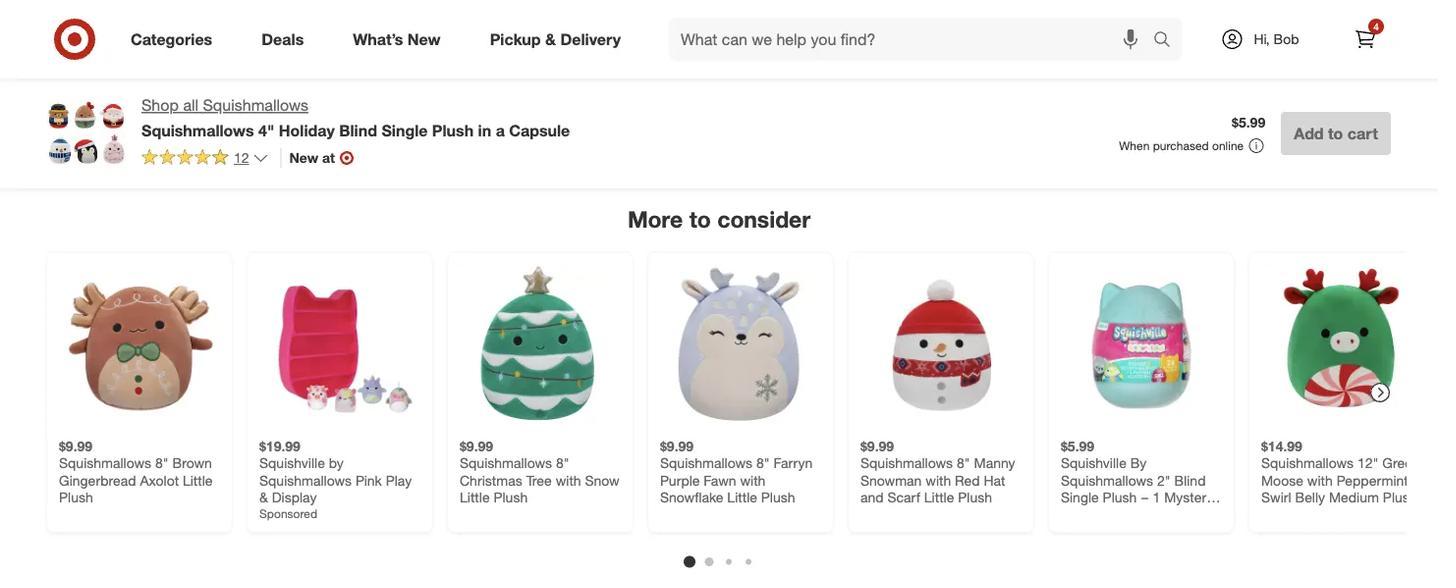 Task type: locate. For each thing, give the bounding box(es) containing it.
new
[[408, 30, 441, 49], [289, 149, 318, 166]]

squishville left by
[[1061, 456, 1127, 473]]

12 link
[[141, 148, 269, 171]]

1 horizontal spatial &
[[545, 30, 556, 49]]

$14.99 squishmallows 12" green moose with peppermint swirl belly medium plush
[[1262, 438, 1421, 507]]

squishville for $19.99
[[259, 456, 325, 473]]

0 horizontal spatial squishville
[[259, 456, 325, 473]]

4 link
[[1344, 18, 1387, 61]]

$5.99
[[1232, 114, 1266, 131], [1061, 438, 1095, 456]]

little inside $9.99 squishmallows 8" farryn purple fawn with snowflake little plush
[[727, 490, 757, 507]]

axolot
[[140, 473, 179, 490]]

$9.99 inside $9.99 squishmallows 8" manny snowman with red hat and scarf little plush
[[861, 438, 894, 456]]

squishmallows inside $9.99 squishmallows 8" manny snowman with red hat and scarf little plush
[[861, 456, 953, 473]]

blind right 2"
[[1175, 473, 1206, 490]]

$9.99 inside $9.99 squishmallows 8" brown gingerbread axolot little plush
[[59, 438, 92, 456]]

- left 'cat'
[[975, 5, 980, 23]]

1 vertical spatial capsule
[[1114, 507, 1164, 524]]

&
[[1010, 5, 1018, 23], [545, 30, 556, 49], [259, 490, 268, 507]]

single
[[382, 121, 428, 140], [1061, 490, 1099, 507]]

with inside $14.99 squishmallows 12" green moose with peppermint swirl belly medium plush
[[1308, 473, 1333, 490]]

$5.99 inside $5.99 squishville by squishmallows 2" blind single plush – 1 mystery plush in capsule (1 ct)
[[1061, 438, 1095, 456]]

$14.99
[[1262, 438, 1303, 456]]

8" inside $9.99 squishmallows 8" manny snowman with red hat and scarf little plush
[[957, 456, 970, 473]]

single down what's new link
[[382, 121, 428, 140]]

1 vertical spatial -
[[1359, 24, 1364, 41]]

pickup & delivery
[[490, 30, 621, 49]]

2 squishville from the left
[[1061, 456, 1127, 473]]

1 vertical spatial in
[[1099, 507, 1110, 524]]

little right "snowflake"
[[727, 490, 757, 507]]

squishville inside $5.99 squishville by squishmallows 2" blind single plush – 1 mystery plush in capsule (1 ct)
[[1061, 456, 1127, 473]]

0 horizontal spatial blind
[[339, 121, 377, 140]]

pickup
[[490, 30, 541, 49]]

squishmallows left 2"
[[1061, 473, 1154, 490]]

single inside $5.99 squishville by squishmallows 2" blind single plush – 1 mystery plush in capsule (1 ct)
[[1061, 490, 1099, 507]]

to inside the advil ibuprofen dual action nsaid back pain reliever caplet - 72ct add to cart
[[1296, 45, 1307, 60]]

0 vertical spatial -
[[975, 5, 980, 23]]

plush inside $9.99 squishmallows 8" brown gingerbread axolot little plush
[[59, 490, 93, 507]]

$19.99 squishville by squishmallows pink play & display sponsored
[[259, 438, 412, 522]]

new left at
[[289, 149, 318, 166]]

0 horizontal spatial -
[[975, 5, 980, 23]]

2 horizontal spatial &
[[1010, 5, 1018, 23]]

2"
[[1157, 473, 1171, 490]]

squishville
[[259, 456, 325, 473], [1061, 456, 1127, 473]]

0 vertical spatial $5.99
[[1232, 114, 1266, 131]]

shop all squishmallows squishmallows 4" holiday blind single plush in a capsule
[[141, 96, 570, 140]]

squishmallows left brown
[[59, 456, 151, 473]]

squishmallows down all
[[141, 121, 254, 140]]

0 vertical spatial in
[[478, 121, 491, 140]]

1 8" from the left
[[155, 456, 169, 473]]

squishmallows inside $19.99 squishville by squishmallows pink play & display sponsored
[[259, 473, 352, 490]]

hi, bob
[[1254, 30, 1299, 48]]

0 vertical spatial single
[[382, 121, 428, 140]]

0 horizontal spatial capsule
[[509, 121, 570, 140]]

to inside toddler girls' leopard fleece sweatshirt - cat & jack™ beige add to cart
[[895, 45, 907, 60]]

$9.99 for squishmallows 8" brown gingerbread axolot little plush
[[59, 438, 92, 456]]

add to cart
[[68, 45, 131, 60], [268, 45, 331, 60], [469, 45, 532, 60], [669, 45, 732, 60], [1070, 45, 1133, 60], [1294, 124, 1378, 143]]

green
[[1383, 456, 1421, 473]]

2 with from the left
[[740, 473, 766, 490]]

capsule right a
[[509, 121, 570, 140]]

4 $9.99 from the left
[[861, 438, 894, 456]]

$5.99 squishville by squishmallows 2" blind single plush – 1 mystery plush in capsule (1 ct)
[[1061, 438, 1214, 524]]

8" inside $9.99 squishmallows 8" christmas tree with snow little plush
[[556, 456, 570, 473]]

little right axolot
[[183, 473, 213, 490]]

8" right tree
[[556, 456, 570, 473]]

4 8" from the left
[[957, 456, 970, 473]]

squishmallows 8" brown gingerbread axolot little plush image
[[59, 265, 220, 427]]

in left a
[[478, 121, 491, 140]]

1 vertical spatial $5.99
[[1061, 438, 1095, 456]]

belly
[[1296, 490, 1325, 507]]

little
[[183, 473, 213, 490], [460, 490, 490, 507], [727, 490, 757, 507], [924, 490, 954, 507]]

capsule left the (1
[[1114, 507, 1164, 524]]

squishville for $5.99
[[1061, 456, 1127, 473]]

squishmallows inside $9.99 squishmallows 8" brown gingerbread axolot little plush
[[59, 456, 151, 473]]

add down jack™ on the right of page
[[870, 45, 892, 60]]

0 vertical spatial capsule
[[509, 121, 570, 140]]

deals
[[262, 30, 304, 49]]

$9.99 up purple
[[660, 438, 694, 456]]

add
[[68, 45, 90, 60], [268, 45, 291, 60], [469, 45, 491, 60], [669, 45, 691, 60], [870, 45, 892, 60], [1070, 45, 1092, 60], [1270, 45, 1293, 60], [1294, 124, 1324, 143]]

add right what's new link
[[469, 45, 491, 60]]

with inside $9.99 squishmallows 8" christmas tree with snow little plush
[[556, 473, 581, 490]]

- left the 4
[[1359, 24, 1364, 41]]

squishmallows up sponsored
[[259, 473, 352, 490]]

1 vertical spatial single
[[1061, 490, 1099, 507]]

sponsored
[[259, 507, 318, 522]]

2 vertical spatial &
[[259, 490, 268, 507]]

8"
[[155, 456, 169, 473], [556, 456, 570, 473], [756, 456, 770, 473], [957, 456, 970, 473]]

2 $9.99 from the left
[[460, 438, 493, 456]]

with for tree
[[556, 473, 581, 490]]

cat
[[984, 5, 1006, 23]]

in left –
[[1099, 507, 1110, 524]]

$5.99 for $5.99
[[1232, 114, 1266, 131]]

cart
[[108, 45, 131, 60], [308, 45, 331, 60], [509, 45, 532, 60], [709, 45, 732, 60], [910, 45, 933, 60], [1110, 45, 1133, 60], [1311, 45, 1334, 60], [1348, 124, 1378, 143]]

squishville up display
[[259, 456, 325, 473]]

- inside toddler girls' leopard fleece sweatshirt - cat & jack™ beige add to cart
[[975, 5, 980, 23]]

1 squishville from the left
[[259, 456, 325, 473]]

advil ibuprofen dual action nsaid back pain reliever caplet - 72ct add to cart
[[1262, 0, 1411, 60]]

with inside $9.99 squishmallows 8" manny snowman with red hat and scarf little plush
[[926, 473, 951, 490]]

add to cart button
[[59, 37, 140, 68], [259, 37, 340, 68], [460, 37, 541, 68], [660, 37, 741, 68], [861, 37, 942, 68], [1061, 37, 1142, 68], [1262, 37, 1342, 68], [1281, 112, 1391, 155]]

$9.99 inside $9.99 squishmallows 8" farryn purple fawn with snowflake little plush
[[660, 438, 694, 456]]

squishmallows
[[203, 96, 308, 115], [141, 121, 254, 140], [59, 456, 151, 473], [460, 456, 552, 473], [660, 456, 753, 473], [861, 456, 953, 473], [1262, 456, 1354, 473], [259, 473, 352, 490], [1061, 473, 1154, 490]]

4 with from the left
[[1308, 473, 1333, 490]]

blind right holiday
[[339, 121, 377, 140]]

caplet
[[1315, 24, 1355, 41]]

in
[[478, 121, 491, 140], [1099, 507, 1110, 524]]

$9.99 up the christmas
[[460, 438, 493, 456]]

8" for snow
[[556, 456, 570, 473]]

little inside $9.99 squishmallows 8" brown gingerbread axolot little plush
[[183, 473, 213, 490]]

with for moose
[[1308, 473, 1333, 490]]

& inside $19.99 squishville by squishmallows pink play & display sponsored
[[259, 490, 268, 507]]

squishmallows left snow
[[460, 456, 552, 473]]

$5.99 up the online
[[1232, 114, 1266, 131]]

add right the online
[[1294, 124, 1324, 143]]

squishmallows up "snowflake"
[[660, 456, 753, 473]]

peppermint
[[1337, 473, 1409, 490]]

1 vertical spatial new
[[289, 149, 318, 166]]

new inside what's new link
[[408, 30, 441, 49]]

1 horizontal spatial in
[[1099, 507, 1110, 524]]

new right what's
[[408, 30, 441, 49]]

$9.99 squishmallows 8" brown gingerbread axolot little plush
[[59, 438, 213, 507]]

1 horizontal spatial $5.99
[[1232, 114, 1266, 131]]

1 horizontal spatial blind
[[1175, 473, 1206, 490]]

in inside $5.99 squishville by squishmallows 2" blind single plush – 1 mystery plush in capsule (1 ct)
[[1099, 507, 1110, 524]]

1 horizontal spatial squishville
[[1061, 456, 1127, 473]]

8" left farryn
[[756, 456, 770, 473]]

squishville inside $19.99 squishville by squishmallows pink play & display sponsored
[[259, 456, 325, 473]]

with right tree
[[556, 473, 581, 490]]

plush inside $14.99 squishmallows 12" green moose with peppermint swirl belly medium plush
[[1383, 490, 1417, 507]]

toddler girls' leopard fleece sweatshirt - cat & jack™ beige add to cart
[[861, 0, 1018, 60]]

blind inside $5.99 squishville by squishmallows 2" blind single plush – 1 mystery plush in capsule (1 ct)
[[1175, 473, 1206, 490]]

& right 'cat'
[[1010, 5, 1018, 23]]

squishmallows up scarf
[[861, 456, 953, 473]]

2 8" from the left
[[556, 456, 570, 473]]

$9.99
[[59, 438, 92, 456], [460, 438, 493, 456], [660, 438, 694, 456], [861, 438, 894, 456]]

1 $9.99 from the left
[[59, 438, 92, 456]]

1 horizontal spatial new
[[408, 30, 441, 49]]

all
[[183, 96, 199, 115]]

pain
[[1385, 6, 1411, 24]]

$19.99
[[259, 438, 301, 456]]

squishmallows up belly
[[1262, 456, 1354, 473]]

squishmallows inside $14.99 squishmallows 12" green moose with peppermint swirl belly medium plush
[[1262, 456, 1354, 473]]

image of squishmallows 4" holiday blind single plush in a capsule image
[[47, 94, 126, 173]]

with left red
[[926, 473, 951, 490]]

-
[[975, 5, 980, 23], [1359, 24, 1364, 41]]

$9.99 up gingerbread
[[59, 438, 92, 456]]

3 8" from the left
[[756, 456, 770, 473]]

nsaid
[[1305, 6, 1346, 24]]

0 horizontal spatial new
[[289, 149, 318, 166]]

& right pickup
[[545, 30, 556, 49]]

plush
[[432, 121, 474, 140], [59, 490, 93, 507], [494, 490, 528, 507], [761, 490, 795, 507], [958, 490, 992, 507], [1103, 490, 1137, 507], [1383, 490, 1417, 507], [1061, 507, 1095, 524]]

gingerbread
[[59, 473, 136, 490]]

8" left brown
[[155, 456, 169, 473]]

with right fawn
[[740, 473, 766, 490]]

0 vertical spatial &
[[1010, 5, 1018, 23]]

0 horizontal spatial &
[[259, 490, 268, 507]]

snow
[[585, 473, 620, 490]]

more
[[628, 206, 683, 233]]

0 vertical spatial blind
[[339, 121, 377, 140]]

sweatshirt
[[906, 5, 971, 23]]

advil
[[1262, 0, 1292, 6]]

play
[[386, 473, 412, 490]]

toddler
[[861, 0, 906, 5]]

3 $9.99 from the left
[[660, 438, 694, 456]]

& left display
[[259, 490, 268, 507]]

with right 'moose'
[[1308, 473, 1333, 490]]

cart inside the advil ibuprofen dual action nsaid back pain reliever caplet - 72ct add to cart
[[1311, 45, 1334, 60]]

deals link
[[245, 18, 328, 61]]

blind
[[339, 121, 377, 140], [1175, 473, 1206, 490]]

4
[[1374, 20, 1379, 32]]

bob
[[1274, 30, 1299, 48]]

single left –
[[1061, 490, 1099, 507]]

3 with from the left
[[926, 473, 951, 490]]

single inside shop all squishmallows squishmallows 4" holiday blind single plush in a capsule
[[382, 121, 428, 140]]

0 horizontal spatial single
[[382, 121, 428, 140]]

squishmallows 12" green moose with peppermint swirl belly medium plush image
[[1262, 265, 1423, 427]]

plush inside $9.99 squishmallows 8" farryn purple fawn with snowflake little plush
[[761, 490, 795, 507]]

swirl
[[1262, 490, 1292, 507]]

1 with from the left
[[556, 473, 581, 490]]

$9.99 squishmallows 8" christmas tree with snow little plush
[[460, 438, 620, 507]]

with
[[556, 473, 581, 490], [740, 473, 766, 490], [926, 473, 951, 490], [1308, 473, 1333, 490]]

little left tree
[[460, 490, 490, 507]]

fleece
[[861, 5, 902, 23]]

0 horizontal spatial in
[[478, 121, 491, 140]]

holiday
[[279, 121, 335, 140]]

capsule
[[509, 121, 570, 140], [1114, 507, 1164, 524]]

1 horizontal spatial capsule
[[1114, 507, 1164, 524]]

8" inside $9.99 squishmallows 8" brown gingerbread axolot little plush
[[155, 456, 169, 473]]

pink
[[356, 473, 382, 490]]

$9.99 inside $9.99 squishmallows 8" christmas tree with snow little plush
[[460, 438, 493, 456]]

squishmallows inside $5.99 squishville by squishmallows 2" blind single plush – 1 mystery plush in capsule (1 ct)
[[1061, 473, 1154, 490]]

1 horizontal spatial -
[[1359, 24, 1364, 41]]

display
[[272, 490, 317, 507]]

purple
[[660, 473, 700, 490]]

$9.99 up snowman
[[861, 438, 894, 456]]

1 vertical spatial &
[[545, 30, 556, 49]]

add down reliever at the top of the page
[[1270, 45, 1293, 60]]

1 vertical spatial blind
[[1175, 473, 1206, 490]]

0 vertical spatial new
[[408, 30, 441, 49]]

0 horizontal spatial $5.99
[[1061, 438, 1095, 456]]

girls'
[[910, 0, 942, 5]]

little left red
[[924, 490, 954, 507]]

what's
[[353, 30, 403, 49]]

purchased
[[1153, 139, 1209, 153]]

$5.99 left by
[[1061, 438, 1095, 456]]

squishmallows 8" farryn purple fawn with snowflake little plush image
[[660, 265, 821, 427]]

1 horizontal spatial single
[[1061, 490, 1099, 507]]

8" inside $9.99 squishmallows 8" farryn purple fawn with snowflake little plush
[[756, 456, 770, 473]]

8" left manny
[[957, 456, 970, 473]]



Task type: vqa. For each thing, say whether or not it's contained in the screenshot.


Task type: describe. For each thing, give the bounding box(es) containing it.
brown
[[172, 456, 212, 473]]

blind inside shop all squishmallows squishmallows 4" holiday blind single plush in a capsule
[[339, 121, 377, 140]]

plush inside $9.99 squishmallows 8" manny snowman with red hat and scarf little plush
[[958, 490, 992, 507]]

what's new link
[[336, 18, 465, 61]]

8" for red
[[957, 456, 970, 473]]

add up image of squishmallows 4" holiday blind single plush in a capsule
[[68, 45, 90, 60]]

tree
[[526, 473, 552, 490]]

dual
[[1358, 0, 1386, 6]]

add left search button
[[1070, 45, 1092, 60]]

at
[[322, 149, 335, 166]]

new at
[[289, 149, 335, 166]]

fawn
[[704, 473, 736, 490]]

add inside the advil ibuprofen dual action nsaid back pain reliever caplet - 72ct add to cart
[[1270, 45, 1293, 60]]

72ct
[[1368, 24, 1395, 41]]

shop
[[141, 96, 179, 115]]

red
[[955, 473, 980, 490]]

christmas
[[460, 473, 522, 490]]

capsule inside shop all squishmallows squishmallows 4" holiday blind single plush in a capsule
[[509, 121, 570, 140]]

advil ibuprofen dual action nsaid back pain reliever caplet - 72ct link
[[1262, 0, 1423, 41]]

little inside $9.99 squishmallows 8" manny snowman with red hat and scarf little plush
[[924, 490, 954, 507]]

ibuprofen
[[1295, 0, 1355, 6]]

12"
[[1358, 456, 1379, 473]]

squishmallows up "4""
[[203, 96, 308, 115]]

action
[[1262, 6, 1301, 24]]

squishmallows 8" christmas tree with snow little plush image
[[460, 265, 621, 427]]

and
[[861, 490, 884, 507]]

categories link
[[114, 18, 237, 61]]

squishmallows inside $9.99 squishmallows 8" farryn purple fawn with snowflake little plush
[[660, 456, 753, 473]]

jack™
[[861, 23, 896, 40]]

& inside toddler girls' leopard fleece sweatshirt - cat & jack™ beige add to cart
[[1010, 5, 1018, 23]]

$9.99 for squishmallows 8" farryn purple fawn with snowflake little plush
[[660, 438, 694, 456]]

$9.99 for squishmallows 8" christmas tree with snow little plush
[[460, 438, 493, 456]]

scarf
[[888, 490, 921, 507]]

when
[[1119, 139, 1150, 153]]

reliever
[[1262, 24, 1311, 41]]

search button
[[1145, 18, 1192, 65]]

categories
[[131, 30, 212, 49]]

What can we help you find? suggestions appear below search field
[[669, 18, 1158, 61]]

$9.99 for squishmallows 8" manny snowman with red hat and scarf little plush
[[861, 438, 894, 456]]

what's new
[[353, 30, 441, 49]]

beige
[[900, 23, 936, 40]]

medium
[[1329, 490, 1379, 507]]

moose
[[1262, 473, 1304, 490]]

$5.99 for $5.99 squishville by squishmallows 2" blind single plush – 1 mystery plush in capsule (1 ct)
[[1061, 438, 1095, 456]]

with inside $9.99 squishmallows 8" farryn purple fawn with snowflake little plush
[[740, 473, 766, 490]]

online
[[1212, 139, 1244, 153]]

capsule inside $5.99 squishville by squishmallows 2" blind single plush – 1 mystery plush in capsule (1 ct)
[[1114, 507, 1164, 524]]

ct)
[[1183, 507, 1199, 524]]

squishmallows inside $9.99 squishmallows 8" christmas tree with snow little plush
[[460, 456, 552, 473]]

by
[[1131, 456, 1147, 473]]

plush inside shop all squishmallows squishmallows 4" holiday blind single plush in a capsule
[[432, 121, 474, 140]]

delivery
[[560, 30, 621, 49]]

$9.99 squishmallows 8" farryn purple fawn with snowflake little plush
[[660, 438, 813, 507]]

cart inside toddler girls' leopard fleece sweatshirt - cat & jack™ beige add to cart
[[910, 45, 933, 60]]

more to consider
[[628, 206, 811, 233]]

$9.99 squishmallows 8" manny snowman with red hat and scarf little plush
[[861, 438, 1016, 507]]

by
[[329, 456, 344, 473]]

add right delivery in the top left of the page
[[669, 45, 691, 60]]

hi,
[[1254, 30, 1270, 48]]

plush inside $9.99 squishmallows 8" christmas tree with snow little plush
[[494, 490, 528, 507]]

8" for little
[[155, 456, 169, 473]]

snowman
[[861, 473, 922, 490]]

(1
[[1168, 507, 1179, 524]]

with for snowman
[[926, 473, 951, 490]]

add up "4""
[[268, 45, 291, 60]]

4"
[[259, 121, 275, 140]]

mystery
[[1164, 490, 1214, 507]]

8" for with
[[756, 456, 770, 473]]

1
[[1153, 490, 1161, 507]]

little inside $9.99 squishmallows 8" christmas tree with snow little plush
[[460, 490, 490, 507]]

hat
[[984, 473, 1006, 490]]

add inside toddler girls' leopard fleece sweatshirt - cat & jack™ beige add to cart
[[870, 45, 892, 60]]

manny
[[974, 456, 1016, 473]]

- inside the advil ibuprofen dual action nsaid back pain reliever caplet - 72ct add to cart
[[1359, 24, 1364, 41]]

consider
[[717, 206, 811, 233]]

snowflake
[[660, 490, 724, 507]]

a
[[496, 121, 505, 140]]

leopard
[[946, 0, 997, 5]]

squishville by squishmallows 2" blind single plush – 1 mystery plush in capsule (1 ct) image
[[1061, 265, 1222, 427]]

farryn
[[774, 456, 813, 473]]

12
[[234, 149, 249, 166]]

toddler girls' leopard fleece sweatshirt - cat & jack™ beige link
[[861, 0, 1022, 40]]

back
[[1349, 6, 1381, 24]]

–
[[1141, 490, 1149, 507]]

pickup & delivery link
[[473, 18, 646, 61]]

in inside shop all squishmallows squishmallows 4" holiday blind single plush in a capsule
[[478, 121, 491, 140]]

when purchased online
[[1119, 139, 1244, 153]]

squishmallows 8" manny snowman with red hat and scarf little plush image
[[861, 265, 1022, 427]]

search
[[1145, 32, 1192, 51]]

squishville by squishmallows pink play & display image
[[259, 265, 421, 427]]



